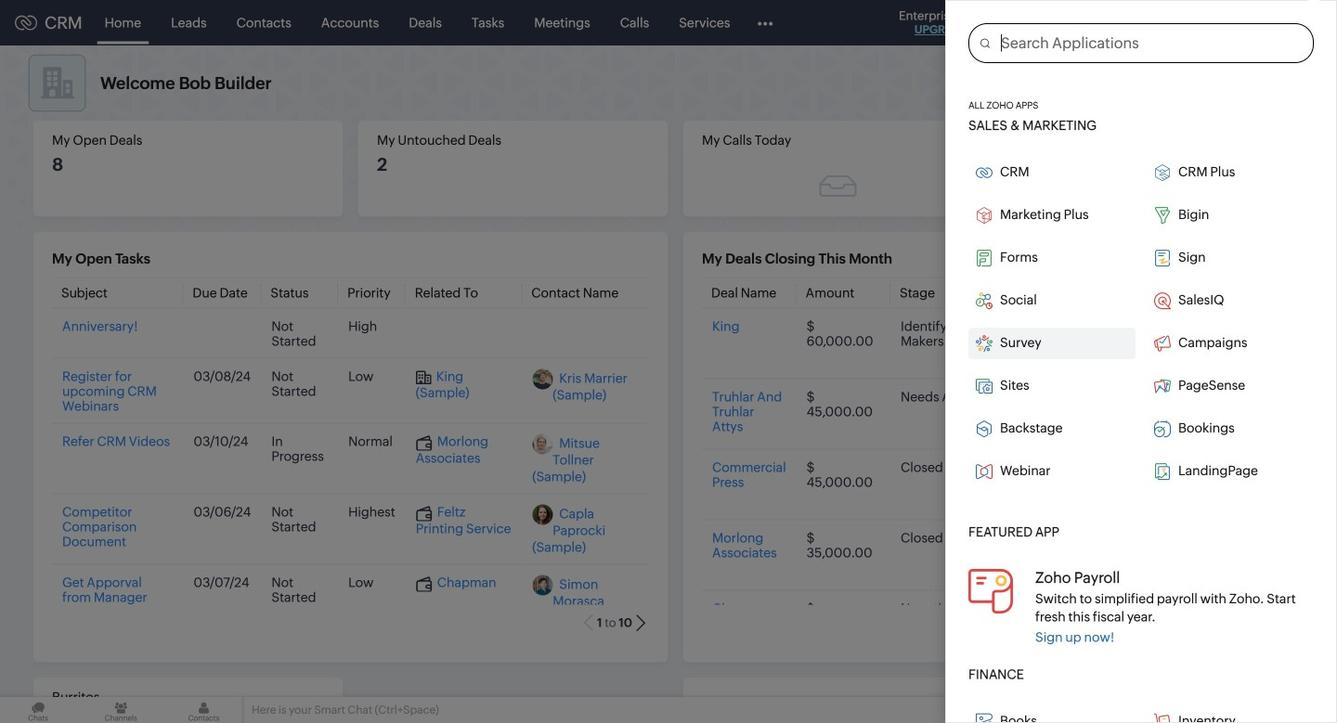 Task type: locate. For each thing, give the bounding box(es) containing it.
calendar image
[[1141, 15, 1156, 30]]

channels image
[[83, 698, 159, 724]]

logo image
[[15, 15, 37, 30]]

profile element
[[1243, 0, 1295, 45]]

search image
[[1067, 15, 1083, 31]]



Task type: vqa. For each thing, say whether or not it's contained in the screenshot.
search Image
yes



Task type: describe. For each thing, give the bounding box(es) containing it.
signals image
[[1105, 15, 1118, 31]]

profile image
[[1254, 8, 1284, 38]]

zoho payroll image
[[969, 569, 1013, 614]]

chats image
[[0, 698, 76, 724]]

Search Applications text field
[[990, 24, 1313, 62]]

search element
[[1056, 0, 1094, 46]]

signals element
[[1094, 0, 1130, 46]]

contacts image
[[166, 698, 242, 724]]



